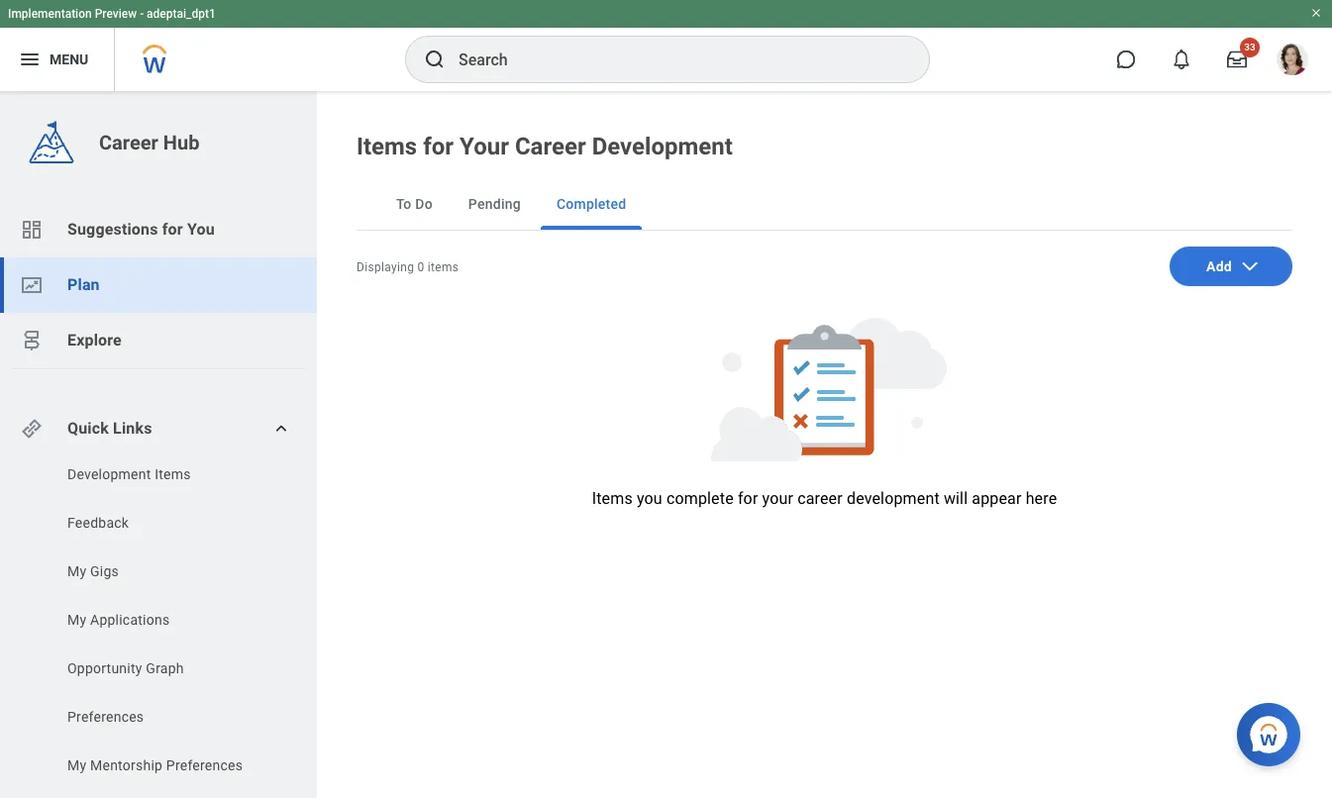Task type: describe. For each thing, give the bounding box(es) containing it.
profile logan mcneil image
[[1277, 44, 1309, 79]]

opportunity graph link
[[65, 659, 269, 679]]

quick
[[67, 419, 109, 438]]

2 horizontal spatial for
[[738, 489, 758, 508]]

preview
[[95, 7, 137, 21]]

suggestions
[[67, 220, 158, 239]]

link image
[[20, 417, 44, 441]]

implementation
[[8, 7, 92, 21]]

completed button
[[541, 178, 642, 230]]

preferences inside 'link'
[[67, 709, 144, 725]]

completed
[[557, 196, 626, 212]]

my applications
[[67, 612, 170, 628]]

my gigs
[[67, 564, 119, 580]]

plan link
[[0, 258, 317, 313]]

suggestions for you link
[[0, 202, 317, 258]]

hub
[[163, 131, 200, 155]]

33 button
[[1216, 38, 1260, 81]]

items for items you complete for your career development will appear here
[[592, 489, 633, 508]]

my gigs link
[[65, 562, 269, 582]]

suggestions for you
[[67, 220, 215, 239]]

justify image
[[18, 48, 42, 71]]

career hub
[[99, 131, 200, 155]]

feedback link
[[65, 513, 269, 533]]

menu banner
[[0, 0, 1332, 91]]

here
[[1026, 489, 1057, 508]]

graph
[[146, 661, 184, 677]]

items
[[428, 261, 459, 274]]

to
[[396, 196, 412, 212]]

adeptai_dpt1
[[147, 7, 216, 21]]

my for my mentorship preferences
[[67, 758, 87, 774]]

opportunity
[[67, 661, 142, 677]]

add button
[[1170, 247, 1293, 286]]

add
[[1207, 259, 1232, 274]]

list containing development items
[[0, 465, 317, 781]]

items you complete for your career development will appear here
[[592, 489, 1057, 508]]

you
[[637, 489, 663, 508]]

your
[[460, 133, 509, 160]]

displaying 0 items
[[357, 261, 459, 274]]

appear
[[972, 489, 1022, 508]]

complete
[[667, 489, 734, 508]]

33
[[1244, 42, 1256, 53]]

0
[[418, 261, 425, 274]]

to do button
[[380, 178, 449, 230]]

do
[[415, 196, 433, 212]]

applications
[[90, 612, 170, 628]]

onboarding home image
[[20, 273, 44, 297]]

1 vertical spatial items
[[155, 467, 191, 482]]

explore
[[67, 331, 122, 350]]

development items
[[67, 467, 191, 482]]



Task type: vqa. For each thing, say whether or not it's contained in the screenshot.
Period associated with Period Trending
no



Task type: locate. For each thing, give the bounding box(es) containing it.
inbox large image
[[1227, 50, 1247, 69]]

gigs
[[90, 564, 119, 580]]

development down 'search workday' search box
[[592, 133, 733, 160]]

list containing suggestions for you
[[0, 202, 317, 369]]

items for items for your career development
[[357, 133, 417, 160]]

my
[[67, 564, 87, 580], [67, 612, 87, 628], [67, 758, 87, 774]]

chevron up small image
[[271, 419, 291, 439]]

chevron down image
[[1240, 257, 1260, 276]]

my left mentorship at left bottom
[[67, 758, 87, 774]]

preferences link
[[65, 707, 269, 727]]

Search Workday  search field
[[459, 38, 889, 81]]

2 vertical spatial items
[[592, 489, 633, 508]]

my applications link
[[65, 610, 269, 630]]

my inside 'link'
[[67, 564, 87, 580]]

1 horizontal spatial development
[[592, 133, 733, 160]]

tab list containing to do
[[357, 178, 1293, 231]]

for left you
[[162, 220, 183, 239]]

1 vertical spatial development
[[67, 467, 151, 482]]

development items link
[[65, 465, 269, 484]]

pending button
[[453, 178, 537, 230]]

development
[[847, 489, 940, 508]]

for
[[423, 133, 454, 160], [162, 220, 183, 239], [738, 489, 758, 508]]

0 vertical spatial my
[[67, 564, 87, 580]]

1 vertical spatial my
[[67, 612, 87, 628]]

items up to
[[357, 133, 417, 160]]

2 vertical spatial my
[[67, 758, 87, 774]]

menu button
[[0, 28, 114, 91]]

0 vertical spatial development
[[592, 133, 733, 160]]

0 horizontal spatial for
[[162, 220, 183, 239]]

1 horizontal spatial career
[[515, 133, 586, 160]]

career
[[99, 131, 158, 155], [515, 133, 586, 160]]

0 vertical spatial preferences
[[67, 709, 144, 725]]

my left the gigs
[[67, 564, 87, 580]]

2 list from the top
[[0, 465, 317, 781]]

0 horizontal spatial development
[[67, 467, 151, 482]]

list
[[0, 202, 317, 369], [0, 465, 317, 781]]

development down quick links
[[67, 467, 151, 482]]

items down "quick links" element
[[155, 467, 191, 482]]

preferences
[[67, 709, 144, 725], [166, 758, 243, 774]]

0 vertical spatial items
[[357, 133, 417, 160]]

my down the my gigs
[[67, 612, 87, 628]]

will
[[944, 489, 968, 508]]

items for your career development
[[357, 133, 733, 160]]

for left your on the top of page
[[423, 133, 454, 160]]

development
[[592, 133, 733, 160], [67, 467, 151, 482]]

dashboard image
[[20, 218, 44, 242]]

1 my from the top
[[67, 564, 87, 580]]

career left hub
[[99, 131, 158, 155]]

-
[[140, 7, 144, 21]]

menu
[[50, 51, 88, 67]]

plan
[[67, 275, 100, 294]]

search image
[[423, 48, 447, 71]]

my for my gigs
[[67, 564, 87, 580]]

0 horizontal spatial items
[[155, 467, 191, 482]]

you
[[187, 220, 215, 239]]

notifications large image
[[1172, 50, 1192, 69]]

timeline milestone image
[[20, 329, 44, 353]]

1 vertical spatial for
[[162, 220, 183, 239]]

0 horizontal spatial preferences
[[67, 709, 144, 725]]

my mentorship preferences link
[[65, 756, 269, 776]]

mentorship
[[90, 758, 163, 774]]

0 horizontal spatial career
[[99, 131, 158, 155]]

for for your
[[423, 133, 454, 160]]

items left you
[[592, 489, 633, 508]]

career right your on the top of page
[[515, 133, 586, 160]]

items
[[357, 133, 417, 160], [155, 467, 191, 482], [592, 489, 633, 508]]

2 horizontal spatial items
[[592, 489, 633, 508]]

quick links element
[[20, 409, 301, 449]]

your
[[762, 489, 794, 508]]

pending
[[468, 196, 521, 212]]

2 my from the top
[[67, 612, 87, 628]]

1 vertical spatial list
[[0, 465, 317, 781]]

1 horizontal spatial items
[[357, 133, 417, 160]]

3 my from the top
[[67, 758, 87, 774]]

1 horizontal spatial for
[[423, 133, 454, 160]]

opportunity graph
[[67, 661, 184, 677]]

feedback
[[67, 515, 129, 531]]

preferences down "opportunity"
[[67, 709, 144, 725]]

development inside list
[[67, 467, 151, 482]]

career
[[798, 489, 843, 508]]

my for my applications
[[67, 612, 87, 628]]

displaying
[[357, 261, 414, 274]]

2 vertical spatial for
[[738, 489, 758, 508]]

for for you
[[162, 220, 183, 239]]

1 list from the top
[[0, 202, 317, 369]]

1 horizontal spatial preferences
[[166, 758, 243, 774]]

0 vertical spatial list
[[0, 202, 317, 369]]

implementation preview -   adeptai_dpt1
[[8, 7, 216, 21]]

tab list
[[357, 178, 1293, 231]]

1 vertical spatial preferences
[[166, 758, 243, 774]]

close environment banner image
[[1311, 7, 1322, 19]]

explore link
[[0, 313, 317, 369]]

preferences down preferences 'link'
[[166, 758, 243, 774]]

to do
[[396, 196, 433, 212]]

links
[[113, 419, 152, 438]]

0 vertical spatial for
[[423, 133, 454, 160]]

my mentorship preferences
[[67, 758, 243, 774]]

for left your at the right bottom
[[738, 489, 758, 508]]

quick links
[[67, 419, 152, 438]]



